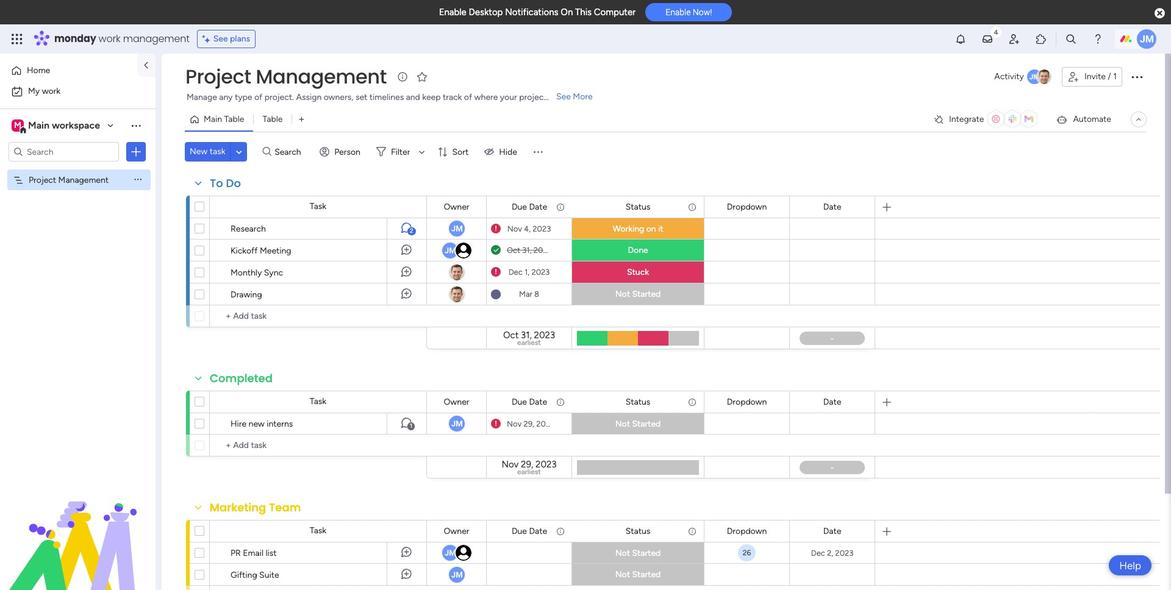 Task type: vqa. For each thing, say whether or not it's contained in the screenshot.
bottommost Public board image
no



Task type: describe. For each thing, give the bounding box(es) containing it.
hide
[[499, 147, 517, 157]]

main for main table
[[204, 114, 222, 124]]

2
[[410, 228, 413, 235]]

0 horizontal spatial options image
[[130, 146, 142, 158]]

management
[[123, 32, 190, 46]]

table inside main table button
[[224, 114, 244, 124]]

2023 for dec 1, 2023
[[532, 268, 550, 277]]

manage
[[187, 92, 217, 102]]

3 owner field from the top
[[441, 525, 473, 538]]

oct 31, 2023
[[507, 246, 552, 255]]

see plans
[[213, 34, 250, 44]]

more
[[573, 92, 593, 102]]

activity
[[995, 71, 1024, 82]]

2 date field from the top
[[820, 396, 845, 409]]

workspace options image
[[130, 119, 142, 132]]

automate
[[1073, 114, 1112, 124]]

team
[[269, 500, 301, 516]]

column information image for marketing team
[[556, 527, 566, 537]]

hide button
[[480, 142, 525, 162]]

add view image
[[299, 115, 304, 124]]

3 not from the top
[[615, 548, 630, 559]]

this
[[575, 7, 592, 18]]

v2 done deadline image
[[491, 245, 501, 256]]

enable desktop notifications on this computer
[[439, 7, 636, 18]]

table button
[[253, 110, 292, 129]]

task
[[210, 146, 225, 157]]

owner for second owner "field" from the top of the page
[[444, 397, 469, 407]]

2023 for oct 31, 2023 earliest
[[534, 330, 555, 341]]

v2 overdue deadline image
[[491, 267, 501, 278]]

do
[[226, 176, 241, 191]]

main table button
[[185, 110, 253, 129]]

due date field for marketing team
[[509, 525, 550, 538]]

desktop
[[469, 7, 503, 18]]

show board description image
[[395, 71, 410, 83]]

help button
[[1109, 556, 1152, 576]]

3 date field from the top
[[820, 525, 845, 538]]

table inside table button
[[263, 114, 283, 124]]

and
[[406, 92, 420, 102]]

nov for nov 4, 2023
[[507, 224, 522, 233]]

column information image for completed
[[556, 397, 566, 407]]

1 owner field from the top
[[441, 200, 473, 214]]

collapse board header image
[[1134, 115, 1144, 124]]

2,
[[827, 549, 833, 558]]

project.
[[265, 92, 294, 102]]

completed
[[210, 371, 273, 386]]

1 of from the left
[[254, 92, 262, 102]]

29, for nov 29, 2023 earliest
[[521, 460, 533, 471]]

stands.
[[549, 92, 576, 102]]

dec for dec 2, 2023
[[811, 549, 825, 558]]

earliest for 31,
[[517, 339, 541, 347]]

nov for nov 29, 2023
[[507, 419, 522, 429]]

enable for enable now!
[[666, 7, 691, 17]]

2023 for nov 4, 2023
[[533, 224, 551, 233]]

29, for nov 29, 2023
[[524, 419, 534, 429]]

suite
[[259, 570, 279, 581]]

main table
[[204, 114, 244, 124]]

my work
[[28, 86, 60, 96]]

email
[[243, 548, 264, 559]]

mar 8
[[519, 290, 539, 299]]

v2 overdue deadline image for nov 29, 2023
[[491, 418, 501, 430]]

notifications image
[[955, 33, 967, 45]]

done
[[628, 245, 648, 256]]

gifting suite
[[231, 570, 279, 581]]

2 + add task text field from the top
[[216, 439, 421, 453]]

0 vertical spatial column information image
[[556, 202, 566, 212]]

help
[[1120, 560, 1141, 572]]

4 not from the top
[[615, 570, 630, 580]]

main for main workspace
[[28, 120, 49, 131]]

drawing
[[231, 290, 262, 300]]

integrate
[[949, 114, 984, 124]]

automate button
[[1051, 110, 1116, 129]]

2 owner field from the top
[[441, 396, 473, 409]]

task for to do
[[310, 201, 326, 212]]

1 started from the top
[[632, 289, 661, 300]]

v2 search image
[[263, 145, 272, 159]]

where
[[474, 92, 498, 102]]

pr
[[231, 548, 241, 559]]

working on it
[[613, 224, 664, 234]]

sort
[[452, 147, 469, 157]]

mar
[[519, 290, 533, 299]]

gifting
[[231, 570, 257, 581]]

person button
[[315, 142, 368, 162]]

1 due from the top
[[512, 202, 527, 212]]

2023 for dec 2, 2023
[[835, 549, 854, 558]]

1 vertical spatial 1
[[410, 423, 412, 430]]

marketing team
[[210, 500, 301, 516]]

help image
[[1092, 33, 1104, 45]]

invite members image
[[1008, 33, 1021, 45]]

activity button
[[990, 67, 1057, 87]]

working
[[613, 224, 644, 234]]

home link
[[7, 61, 130, 81]]

1 not from the top
[[615, 289, 630, 300]]

dropdown field for completed
[[724, 396, 770, 409]]

Search in workspace field
[[26, 145, 102, 159]]

search everything image
[[1065, 33, 1077, 45]]

angle down image
[[236, 147, 242, 156]]

filter
[[391, 147, 410, 157]]

notifications
[[505, 7, 559, 18]]

monday
[[54, 32, 96, 46]]

invite
[[1085, 71, 1106, 82]]

4 not started from the top
[[615, 570, 661, 580]]

2 button
[[387, 218, 426, 240]]

due date for marketing team
[[512, 526, 547, 537]]

now!
[[693, 7, 712, 17]]

4 started from the top
[[632, 570, 661, 580]]

my
[[28, 86, 40, 96]]

new task button
[[185, 142, 230, 162]]

stuck
[[627, 267, 649, 278]]

2 started from the top
[[632, 419, 661, 429]]

31, for oct 31, 2023 earliest
[[521, 330, 532, 341]]

project management inside list box
[[29, 174, 109, 185]]

status for marketing team
[[626, 526, 651, 537]]

dropdown for completed
[[727, 397, 767, 407]]

meeting
[[260, 246, 291, 256]]

/
[[1108, 71, 1111, 82]]

column information image for marketing team
[[688, 527, 697, 537]]

arrow down image
[[415, 145, 429, 159]]

workspace selection element
[[12, 118, 102, 134]]

assign
[[296, 92, 322, 102]]

dropdown for marketing team
[[727, 526, 767, 537]]

invite / 1 button
[[1062, 67, 1123, 87]]

timelines
[[370, 92, 404, 102]]

1 dropdown from the top
[[727, 202, 767, 212]]

2 not from the top
[[615, 419, 630, 429]]

nov 4, 2023
[[507, 224, 551, 233]]

4,
[[524, 224, 531, 233]]

hire new interns
[[231, 419, 293, 429]]

sync
[[264, 268, 283, 278]]

my work option
[[7, 82, 148, 101]]



Task type: locate. For each thing, give the bounding box(es) containing it.
table down project.
[[263, 114, 283, 124]]

task
[[310, 201, 326, 212], [310, 397, 326, 407], [310, 526, 326, 536]]

1 vertical spatial status
[[626, 397, 651, 407]]

1 vertical spatial earliest
[[517, 468, 541, 476]]

options image
[[1130, 70, 1144, 84], [130, 146, 142, 158]]

2023 for nov 29, 2023 earliest
[[536, 460, 557, 471]]

integrate button
[[928, 107, 1047, 132]]

1 vertical spatial date field
[[820, 396, 845, 409]]

1 horizontal spatial see
[[556, 92, 571, 102]]

nov up nov 29, 2023 earliest
[[507, 419, 522, 429]]

work inside option
[[42, 86, 60, 96]]

0 vertical spatial 1
[[1113, 71, 1117, 82]]

dropdown
[[727, 202, 767, 212], [727, 397, 767, 407], [727, 526, 767, 537]]

project inside list box
[[29, 174, 56, 185]]

8
[[534, 290, 539, 299]]

3 owner from the top
[[444, 526, 469, 537]]

management down search in workspace field
[[58, 174, 109, 185]]

2 due date field from the top
[[509, 396, 550, 409]]

1 earliest from the top
[[517, 339, 541, 347]]

1 horizontal spatial dec
[[811, 549, 825, 558]]

list
[[266, 548, 277, 559]]

0 vertical spatial column information image
[[688, 202, 697, 212]]

2 task from the top
[[310, 397, 326, 407]]

invite / 1
[[1085, 71, 1117, 82]]

jeremy miller image
[[1137, 29, 1157, 49]]

0 vertical spatial task
[[310, 201, 326, 212]]

plans
[[230, 34, 250, 44]]

1 task from the top
[[310, 201, 326, 212]]

2 due from the top
[[512, 397, 527, 407]]

pr email list
[[231, 548, 277, 559]]

due date field for completed
[[509, 396, 550, 409]]

lottie animation element
[[0, 467, 156, 591]]

dapulse close image
[[1155, 7, 1165, 20]]

nov inside nov 29, 2023 earliest
[[502, 460, 519, 471]]

see
[[213, 34, 228, 44], [556, 92, 571, 102]]

due date for completed
[[512, 397, 547, 407]]

main inside workspace selection element
[[28, 120, 49, 131]]

person
[[334, 147, 361, 157]]

3 due from the top
[[512, 526, 527, 537]]

v2 overdue deadline image left nov 29, 2023
[[491, 418, 501, 430]]

0 vertical spatial earliest
[[517, 339, 541, 347]]

1 vertical spatial management
[[58, 174, 109, 185]]

project
[[185, 63, 251, 90], [29, 174, 56, 185]]

0 vertical spatial status
[[626, 202, 651, 212]]

2023 down nov 4, 2023
[[534, 246, 552, 255]]

see more
[[556, 92, 593, 102]]

task for completed
[[310, 397, 326, 407]]

1 horizontal spatial main
[[204, 114, 222, 124]]

3 started from the top
[[632, 548, 661, 559]]

1 vertical spatial owner field
[[441, 396, 473, 409]]

work right monday
[[99, 32, 121, 46]]

it
[[658, 224, 664, 234]]

0 vertical spatial project
[[185, 63, 251, 90]]

2 status from the top
[[626, 397, 651, 407]]

0 vertical spatial work
[[99, 32, 121, 46]]

1 horizontal spatial table
[[263, 114, 283, 124]]

Date field
[[820, 200, 845, 214], [820, 396, 845, 409], [820, 525, 845, 538]]

workspace image
[[12, 119, 24, 132]]

1 horizontal spatial of
[[464, 92, 472, 102]]

option
[[0, 169, 156, 171]]

v2 overdue deadline image for nov 4, 2023
[[491, 223, 501, 235]]

Status field
[[623, 200, 654, 214], [623, 396, 654, 409], [623, 525, 654, 538]]

29, down nov 29, 2023
[[521, 460, 533, 471]]

set
[[356, 92, 367, 102]]

main
[[204, 114, 222, 124], [28, 120, 49, 131]]

of right the type
[[254, 92, 262, 102]]

1 horizontal spatial 1
[[1113, 71, 1117, 82]]

interns
[[267, 419, 293, 429]]

0 vertical spatial due date field
[[509, 200, 550, 214]]

earliest down mar 8
[[517, 339, 541, 347]]

main right "workspace" icon
[[28, 120, 49, 131]]

management
[[256, 63, 387, 90], [58, 174, 109, 185]]

m
[[14, 120, 21, 131]]

of right track
[[464, 92, 472, 102]]

1 + add task text field from the top
[[216, 309, 421, 324]]

2 vertical spatial dropdown
[[727, 526, 767, 537]]

0 vertical spatial management
[[256, 63, 387, 90]]

due for marketing team
[[512, 526, 527, 537]]

column information image
[[688, 202, 697, 212], [556, 397, 566, 407], [556, 527, 566, 537]]

0 vertical spatial nov
[[507, 224, 522, 233]]

options image down workspace options icon
[[130, 146, 142, 158]]

of
[[254, 92, 262, 102], [464, 92, 472, 102]]

due for completed
[[512, 397, 527, 407]]

1 vertical spatial dropdown field
[[724, 396, 770, 409]]

Due Date field
[[509, 200, 550, 214], [509, 396, 550, 409], [509, 525, 550, 538]]

see plans button
[[197, 30, 256, 48]]

earliest inside nov 29, 2023 earliest
[[517, 468, 541, 476]]

2 vertical spatial column information image
[[556, 527, 566, 537]]

status field for completed
[[623, 396, 654, 409]]

add to favorites image
[[416, 70, 428, 83]]

0 horizontal spatial see
[[213, 34, 228, 44]]

2 dropdown field from the top
[[724, 396, 770, 409]]

see left plans
[[213, 34, 228, 44]]

0 horizontal spatial main
[[28, 120, 49, 131]]

my work link
[[7, 82, 148, 101]]

0 vertical spatial oct
[[507, 246, 520, 255]]

to do
[[210, 176, 241, 191]]

dec for dec 1, 2023
[[509, 268, 523, 277]]

0 vertical spatial options image
[[1130, 70, 1144, 84]]

sort button
[[433, 142, 476, 162]]

2 vertical spatial due date field
[[509, 525, 550, 538]]

v2 overdue deadline image up v2 done deadline icon
[[491, 223, 501, 235]]

owner
[[444, 202, 469, 212], [444, 397, 469, 407], [444, 526, 469, 537]]

31, for oct 31, 2023
[[522, 246, 532, 255]]

2023 up nov 29, 2023 earliest
[[536, 419, 555, 429]]

kickoff
[[231, 246, 258, 256]]

1 vertical spatial v2 overdue deadline image
[[491, 418, 501, 430]]

31, down 4,
[[522, 246, 532, 255]]

enable for enable desktop notifications on this computer
[[439, 7, 467, 18]]

3 dropdown field from the top
[[724, 525, 770, 538]]

project management list box
[[0, 167, 156, 355]]

1 vertical spatial options image
[[130, 146, 142, 158]]

owners,
[[324, 92, 353, 102]]

home
[[27, 65, 50, 76]]

enable left now!
[[666, 7, 691, 17]]

0 vertical spatial + add task text field
[[216, 309, 421, 324]]

project management
[[185, 63, 387, 90], [29, 174, 109, 185]]

0 vertical spatial dropdown field
[[724, 200, 770, 214]]

keep
[[422, 92, 441, 102]]

kickoff meeting
[[231, 246, 291, 256]]

2 due date from the top
[[512, 397, 547, 407]]

2023 right 1,
[[532, 268, 550, 277]]

1 vertical spatial project management
[[29, 174, 109, 185]]

type
[[235, 92, 252, 102]]

1 vertical spatial project
[[29, 174, 56, 185]]

filter button
[[371, 142, 429, 162]]

see more link
[[555, 91, 594, 103]]

2 vertical spatial due
[[512, 526, 527, 537]]

1 vertical spatial nov
[[507, 419, 522, 429]]

To Do field
[[207, 176, 244, 192]]

monthly
[[231, 268, 262, 278]]

1 status from the top
[[626, 202, 651, 212]]

1 v2 overdue deadline image from the top
[[491, 223, 501, 235]]

enable now!
[[666, 7, 712, 17]]

lottie animation image
[[0, 467, 156, 591]]

0 vertical spatial v2 overdue deadline image
[[491, 223, 501, 235]]

work
[[99, 32, 121, 46], [42, 86, 60, 96]]

Search field
[[272, 143, 308, 160]]

see inside button
[[213, 34, 228, 44]]

nov left 4,
[[507, 224, 522, 233]]

2023 right 4,
[[533, 224, 551, 233]]

2 vertical spatial owner field
[[441, 525, 473, 538]]

29,
[[524, 419, 534, 429], [521, 460, 533, 471]]

owner for 1st owner "field" from the bottom
[[444, 526, 469, 537]]

0 horizontal spatial table
[[224, 114, 244, 124]]

monday work management
[[54, 32, 190, 46]]

3 not started from the top
[[615, 548, 661, 559]]

2023 inside oct 31, 2023 earliest
[[534, 330, 555, 341]]

status for completed
[[626, 397, 651, 407]]

nov down nov 29, 2023
[[502, 460, 519, 471]]

nov for nov 29, 2023 earliest
[[502, 460, 519, 471]]

0 vertical spatial owner
[[444, 202, 469, 212]]

see left more
[[556, 92, 571, 102]]

Completed field
[[207, 371, 276, 387]]

monthly sync
[[231, 268, 283, 278]]

2 status field from the top
[[623, 396, 654, 409]]

oct inside oct 31, 2023 earliest
[[503, 330, 519, 341]]

0 horizontal spatial project
[[29, 174, 56, 185]]

0 horizontal spatial management
[[58, 174, 109, 185]]

Owner field
[[441, 200, 473, 214], [441, 396, 473, 409], [441, 525, 473, 538]]

menu image
[[532, 146, 544, 158]]

31,
[[522, 246, 532, 255], [521, 330, 532, 341]]

on
[[561, 7, 573, 18]]

owner for 3rd owner "field" from the bottom of the page
[[444, 202, 469, 212]]

management up assign
[[256, 63, 387, 90]]

26
[[743, 549, 751, 558]]

Project Management field
[[182, 63, 390, 90]]

1 vertical spatial dropdown
[[727, 397, 767, 407]]

nov
[[507, 224, 522, 233], [507, 419, 522, 429], [502, 460, 519, 471]]

2 vertical spatial owner
[[444, 526, 469, 537]]

main inside button
[[204, 114, 222, 124]]

0 vertical spatial 31,
[[522, 246, 532, 255]]

1 vertical spatial column information image
[[556, 397, 566, 407]]

2 vertical spatial due date
[[512, 526, 547, 537]]

new task
[[190, 146, 225, 157]]

0 horizontal spatial of
[[254, 92, 262, 102]]

1 vertical spatial due
[[512, 397, 527, 407]]

research
[[231, 224, 266, 234]]

update feed image
[[982, 33, 994, 45]]

1 horizontal spatial enable
[[666, 7, 691, 17]]

1 vertical spatial oct
[[503, 330, 519, 341]]

0 vertical spatial dropdown
[[727, 202, 767, 212]]

see for see more
[[556, 92, 571, 102]]

dec left "2,"
[[811, 549, 825, 558]]

2 vertical spatial dropdown field
[[724, 525, 770, 538]]

due date
[[512, 202, 547, 212], [512, 397, 547, 407], [512, 526, 547, 537]]

0 horizontal spatial project management
[[29, 174, 109, 185]]

table down any
[[224, 114, 244, 124]]

dropdown field for marketing team
[[724, 525, 770, 538]]

2 of from the left
[[464, 92, 472, 102]]

0 vertical spatial see
[[213, 34, 228, 44]]

column information image for completed
[[688, 397, 697, 407]]

0 vertical spatial project management
[[185, 63, 387, 90]]

monday marketplace image
[[1035, 33, 1047, 45]]

1 horizontal spatial options image
[[1130, 70, 1144, 84]]

4 image
[[991, 25, 1002, 39]]

31, down the mar
[[521, 330, 532, 341]]

Dropdown field
[[724, 200, 770, 214], [724, 396, 770, 409], [724, 525, 770, 538]]

2023 down "8"
[[534, 330, 555, 341]]

1 table from the left
[[224, 114, 244, 124]]

1 due date field from the top
[[509, 200, 550, 214]]

project management down search in workspace field
[[29, 174, 109, 185]]

0 horizontal spatial enable
[[439, 7, 467, 18]]

1 vertical spatial status field
[[623, 396, 654, 409]]

2 vertical spatial nov
[[502, 460, 519, 471]]

select product image
[[11, 33, 23, 45]]

column information image
[[556, 202, 566, 212], [688, 397, 697, 407], [688, 527, 697, 537]]

29, inside nov 29, 2023 earliest
[[521, 460, 533, 471]]

nov 29, 2023
[[507, 419, 555, 429]]

2 vertical spatial task
[[310, 526, 326, 536]]

any
[[219, 92, 233, 102]]

task for marketing team
[[310, 526, 326, 536]]

on
[[646, 224, 656, 234]]

main workspace
[[28, 120, 100, 131]]

2 owner from the top
[[444, 397, 469, 407]]

1 status field from the top
[[623, 200, 654, 214]]

1 vertical spatial task
[[310, 397, 326, 407]]

31, inside oct 31, 2023 earliest
[[521, 330, 532, 341]]

1 vertical spatial column information image
[[688, 397, 697, 407]]

3 dropdown from the top
[[727, 526, 767, 537]]

1 horizontal spatial project
[[185, 63, 251, 90]]

nov 29, 2023 earliest
[[502, 460, 557, 476]]

3 due date field from the top
[[509, 525, 550, 538]]

project
[[519, 92, 547, 102]]

2023 right "2,"
[[835, 549, 854, 558]]

2 v2 overdue deadline image from the top
[[491, 418, 501, 430]]

0 vertical spatial due date
[[512, 202, 547, 212]]

0 horizontal spatial work
[[42, 86, 60, 96]]

oct 31, 2023 earliest
[[503, 330, 555, 347]]

2 earliest from the top
[[517, 468, 541, 476]]

Marketing Team field
[[207, 500, 304, 516]]

project management up project.
[[185, 63, 387, 90]]

1 vertical spatial 31,
[[521, 330, 532, 341]]

1 owner from the top
[[444, 202, 469, 212]]

enable inside button
[[666, 7, 691, 17]]

earliest down nov 29, 2023
[[517, 468, 541, 476]]

2 dropdown from the top
[[727, 397, 767, 407]]

2 vertical spatial status
[[626, 526, 651, 537]]

0 vertical spatial status field
[[623, 200, 654, 214]]

v2 overdue deadline image
[[491, 223, 501, 235], [491, 418, 501, 430]]

started
[[632, 289, 661, 300], [632, 419, 661, 429], [632, 548, 661, 559], [632, 570, 661, 580]]

earliest inside oct 31, 2023 earliest
[[517, 339, 541, 347]]

1 due date from the top
[[512, 202, 547, 212]]

1 vertical spatial 29,
[[521, 460, 533, 471]]

0 vertical spatial owner field
[[441, 200, 473, 214]]

work for my
[[42, 86, 60, 96]]

2 vertical spatial date field
[[820, 525, 845, 538]]

status field for marketing team
[[623, 525, 654, 538]]

0 vertical spatial dec
[[509, 268, 523, 277]]

main down manage
[[204, 114, 222, 124]]

3 status from the top
[[626, 526, 651, 537]]

table
[[224, 114, 244, 124], [263, 114, 283, 124]]

1 vertical spatial work
[[42, 86, 60, 96]]

2023 for nov 29, 2023
[[536, 419, 555, 429]]

dec 2, 2023
[[811, 549, 854, 558]]

2 not started from the top
[[615, 419, 661, 429]]

0 vertical spatial date field
[[820, 200, 845, 214]]

earliest for 29,
[[517, 468, 541, 476]]

oct for oct 31, 2023 earliest
[[503, 330, 519, 341]]

home option
[[7, 61, 130, 81]]

2023 inside nov 29, 2023 earliest
[[536, 460, 557, 471]]

2023 for oct 31, 2023
[[534, 246, 552, 255]]

+ Add task text field
[[216, 309, 421, 324], [216, 439, 421, 453]]

enable left desktop
[[439, 7, 467, 18]]

1 vertical spatial due date field
[[509, 396, 550, 409]]

1 horizontal spatial project management
[[185, 63, 387, 90]]

enable
[[439, 7, 467, 18], [666, 7, 691, 17]]

dec
[[509, 268, 523, 277], [811, 549, 825, 558]]

options image right /
[[1130, 70, 1144, 84]]

2 vertical spatial status field
[[623, 525, 654, 538]]

work right my at the top left of the page
[[42, 86, 60, 96]]

1 vertical spatial see
[[556, 92, 571, 102]]

your
[[500, 92, 517, 102]]

management inside list box
[[58, 174, 109, 185]]

oct for oct 31, 2023
[[507, 246, 520, 255]]

project up any
[[185, 63, 251, 90]]

date
[[529, 202, 547, 212], [823, 202, 841, 212], [529, 397, 547, 407], [823, 397, 841, 407], [529, 526, 547, 537], [823, 526, 841, 537]]

0 horizontal spatial dec
[[509, 268, 523, 277]]

0 vertical spatial 29,
[[524, 419, 534, 429]]

due
[[512, 202, 527, 212], [512, 397, 527, 407], [512, 526, 527, 537]]

enable now! button
[[646, 3, 732, 22]]

not started
[[615, 289, 661, 300], [615, 419, 661, 429], [615, 548, 661, 559], [615, 570, 661, 580]]

project down search in workspace field
[[29, 174, 56, 185]]

3 status field from the top
[[623, 525, 654, 538]]

see for see plans
[[213, 34, 228, 44]]

1 vertical spatial owner
[[444, 397, 469, 407]]

3 due date from the top
[[512, 526, 547, 537]]

1 dropdown field from the top
[[724, 200, 770, 214]]

1 horizontal spatial work
[[99, 32, 121, 46]]

1 vertical spatial dec
[[811, 549, 825, 558]]

new
[[249, 419, 265, 429]]

0 vertical spatial due
[[512, 202, 527, 212]]

work for monday
[[99, 32, 121, 46]]

manage any type of project. assign owners, set timelines and keep track of where your project stands.
[[187, 92, 576, 102]]

29, up nov 29, 2023 earliest
[[524, 419, 534, 429]]

1 vertical spatial + add task text field
[[216, 439, 421, 453]]

2 table from the left
[[263, 114, 283, 124]]

dec left 1,
[[509, 268, 523, 277]]

2023 down nov 29, 2023
[[536, 460, 557, 471]]

dec 1, 2023
[[509, 268, 550, 277]]

computer
[[594, 7, 636, 18]]

1 vertical spatial due date
[[512, 397, 547, 407]]

3 task from the top
[[310, 526, 326, 536]]

0 horizontal spatial 1
[[410, 423, 412, 430]]

1 horizontal spatial management
[[256, 63, 387, 90]]

1 not started from the top
[[615, 289, 661, 300]]

2 vertical spatial column information image
[[688, 527, 697, 537]]

1 date field from the top
[[820, 200, 845, 214]]



